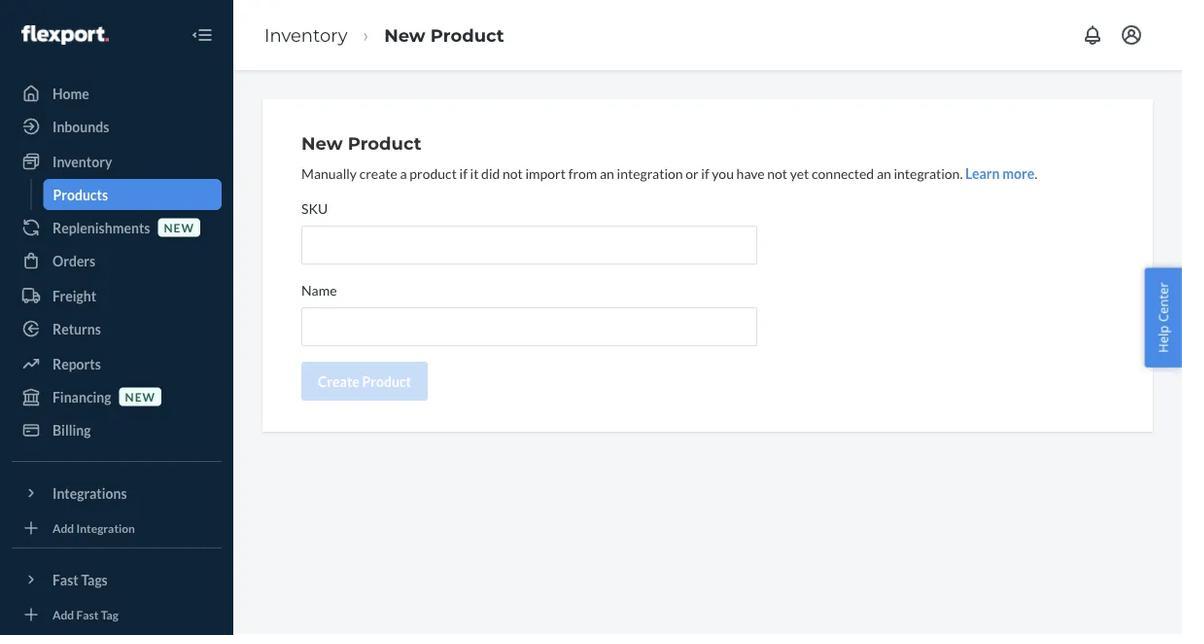 Task type: locate. For each thing, give the bounding box(es) containing it.
None text field
[[301, 307, 758, 346]]

1 horizontal spatial not
[[768, 165, 788, 181]]

2 an from the left
[[877, 165, 892, 181]]

1 horizontal spatial inventory
[[265, 24, 348, 46]]

freight link
[[12, 280, 222, 311]]

1 add from the top
[[53, 521, 74, 535]]

1 vertical spatial add
[[53, 607, 74, 621]]

sku
[[301, 200, 328, 216]]

an
[[600, 165, 614, 181], [877, 165, 892, 181]]

create product button
[[301, 362, 428, 401]]

1 horizontal spatial inventory link
[[265, 24, 348, 46]]

new product link
[[384, 24, 504, 46]]

add fast tag
[[53, 607, 119, 621]]

an right connected
[[877, 165, 892, 181]]

0 vertical spatial inventory link
[[265, 24, 348, 46]]

reports link
[[12, 348, 222, 379]]

manually
[[301, 165, 357, 181]]

new
[[384, 24, 426, 46], [301, 132, 343, 154]]

inventory link
[[265, 24, 348, 46], [12, 146, 222, 177]]

it
[[470, 165, 479, 181]]

1 horizontal spatial new
[[384, 24, 426, 46]]

1 horizontal spatial if
[[701, 165, 710, 181]]

fast left tags on the left of the page
[[53, 571, 79, 588]]

fast tags button
[[12, 564, 222, 595]]

new for replenishments
[[164, 220, 194, 234]]

integrations button
[[12, 477, 222, 509]]

1 vertical spatial inventory link
[[12, 146, 222, 177]]

1 horizontal spatial an
[[877, 165, 892, 181]]

0 horizontal spatial new
[[125, 389, 156, 403]]

0 vertical spatial fast
[[53, 571, 79, 588]]

home link
[[12, 78, 222, 109]]

0 horizontal spatial if
[[460, 165, 468, 181]]

not left yet
[[768, 165, 788, 181]]

None text field
[[301, 226, 758, 265]]

0 vertical spatial product
[[431, 24, 504, 46]]

0 horizontal spatial an
[[600, 165, 614, 181]]

0 vertical spatial new
[[164, 220, 194, 234]]

name
[[301, 282, 337, 298]]

a
[[400, 165, 407, 181]]

inventory
[[265, 24, 348, 46], [53, 153, 112, 170]]

1 an from the left
[[600, 165, 614, 181]]

help center button
[[1145, 268, 1182, 367]]

0 vertical spatial inventory
[[265, 24, 348, 46]]

if
[[460, 165, 468, 181], [701, 165, 710, 181]]

orders link
[[12, 245, 222, 276]]

2 not from the left
[[768, 165, 788, 181]]

0 horizontal spatial inventory
[[53, 153, 112, 170]]

0 vertical spatial new product
[[384, 24, 504, 46]]

products
[[53, 186, 108, 203]]

open account menu image
[[1120, 23, 1144, 47]]

add integration
[[53, 521, 135, 535]]

new down 'reports' link at the bottom left of the page
[[125, 389, 156, 403]]

learn more button
[[966, 163, 1035, 183]]

1 vertical spatial new
[[301, 132, 343, 154]]

close navigation image
[[191, 23, 214, 47]]

new inside breadcrumbs "navigation"
[[384, 24, 426, 46]]

new product inside breadcrumbs "navigation"
[[384, 24, 504, 46]]

2 vertical spatial product
[[362, 373, 411, 389]]

open notifications image
[[1081, 23, 1105, 47]]

1 vertical spatial inventory
[[53, 153, 112, 170]]

create
[[359, 165, 398, 181]]

product inside breadcrumbs "navigation"
[[431, 24, 504, 46]]

fast left tag at the bottom left of page
[[76, 607, 99, 621]]

billing link
[[12, 414, 222, 445]]

1 vertical spatial new
[[125, 389, 156, 403]]

2 add from the top
[[53, 607, 74, 621]]

1 horizontal spatial new
[[164, 220, 194, 234]]

create product
[[318, 373, 411, 389]]

new down products link
[[164, 220, 194, 234]]

not right did
[[503, 165, 523, 181]]

tags
[[81, 571, 108, 588]]

inbounds
[[53, 118, 109, 135]]

fast
[[53, 571, 79, 588], [76, 607, 99, 621]]

import
[[526, 165, 566, 181]]

add fast tag link
[[12, 603, 222, 626]]

add down 'fast tags'
[[53, 607, 74, 621]]

add left integration
[[53, 521, 74, 535]]

1 not from the left
[[503, 165, 523, 181]]

0 vertical spatial new
[[384, 24, 426, 46]]

add
[[53, 521, 74, 535], [53, 607, 74, 621]]

new product
[[384, 24, 504, 46], [301, 132, 422, 154]]

if left it
[[460, 165, 468, 181]]

new
[[164, 220, 194, 234], [125, 389, 156, 403]]

0 horizontal spatial not
[[503, 165, 523, 181]]

0 vertical spatial add
[[53, 521, 74, 535]]

if right or
[[701, 165, 710, 181]]

new for financing
[[125, 389, 156, 403]]

fast inside dropdown button
[[53, 571, 79, 588]]

not
[[503, 165, 523, 181], [768, 165, 788, 181]]

product
[[431, 24, 504, 46], [348, 132, 422, 154], [362, 373, 411, 389]]

you
[[712, 165, 734, 181]]

flexport logo image
[[21, 25, 109, 45]]

an right from
[[600, 165, 614, 181]]



Task type: vqa. For each thing, say whether or not it's contained in the screenshot.
SKU
yes



Task type: describe. For each thing, give the bounding box(es) containing it.
more
[[1003, 165, 1035, 181]]

from
[[569, 165, 597, 181]]

product inside button
[[362, 373, 411, 389]]

help center
[[1155, 282, 1172, 353]]

add integration link
[[12, 516, 222, 540]]

1 vertical spatial fast
[[76, 607, 99, 621]]

yet
[[790, 165, 809, 181]]

0 horizontal spatial inventory link
[[12, 146, 222, 177]]

inbounds link
[[12, 111, 222, 142]]

inventory inside breadcrumbs "navigation"
[[265, 24, 348, 46]]

.
[[1035, 165, 1038, 181]]

fast tags
[[53, 571, 108, 588]]

returns
[[53, 320, 101, 337]]

connected
[[812, 165, 874, 181]]

billing
[[53, 422, 91, 438]]

center
[[1155, 282, 1172, 322]]

freight
[[53, 287, 96, 304]]

integrations
[[53, 485, 127, 501]]

help
[[1155, 325, 1172, 353]]

add for add integration
[[53, 521, 74, 535]]

create
[[318, 373, 360, 389]]

add for add fast tag
[[53, 607, 74, 621]]

integration.
[[894, 165, 963, 181]]

reports
[[53, 355, 101, 372]]

2 if from the left
[[701, 165, 710, 181]]

learn
[[966, 165, 1000, 181]]

products link
[[43, 179, 222, 210]]

1 vertical spatial product
[[348, 132, 422, 154]]

replenishments
[[53, 219, 150, 236]]

integration
[[617, 165, 683, 181]]

did
[[481, 165, 500, 181]]

manually create a product if it did not import from an integration or if you have not yet connected an integration. learn more .
[[301, 165, 1038, 181]]

have
[[737, 165, 765, 181]]

orders
[[53, 252, 96, 269]]

breadcrumbs navigation
[[249, 7, 520, 63]]

1 if from the left
[[460, 165, 468, 181]]

integration
[[76, 521, 135, 535]]

1 vertical spatial new product
[[301, 132, 422, 154]]

tag
[[101, 607, 119, 621]]

home
[[53, 85, 89, 102]]

0 horizontal spatial new
[[301, 132, 343, 154]]

product
[[410, 165, 457, 181]]

financing
[[53, 388, 111, 405]]

or
[[686, 165, 699, 181]]

returns link
[[12, 313, 222, 344]]



